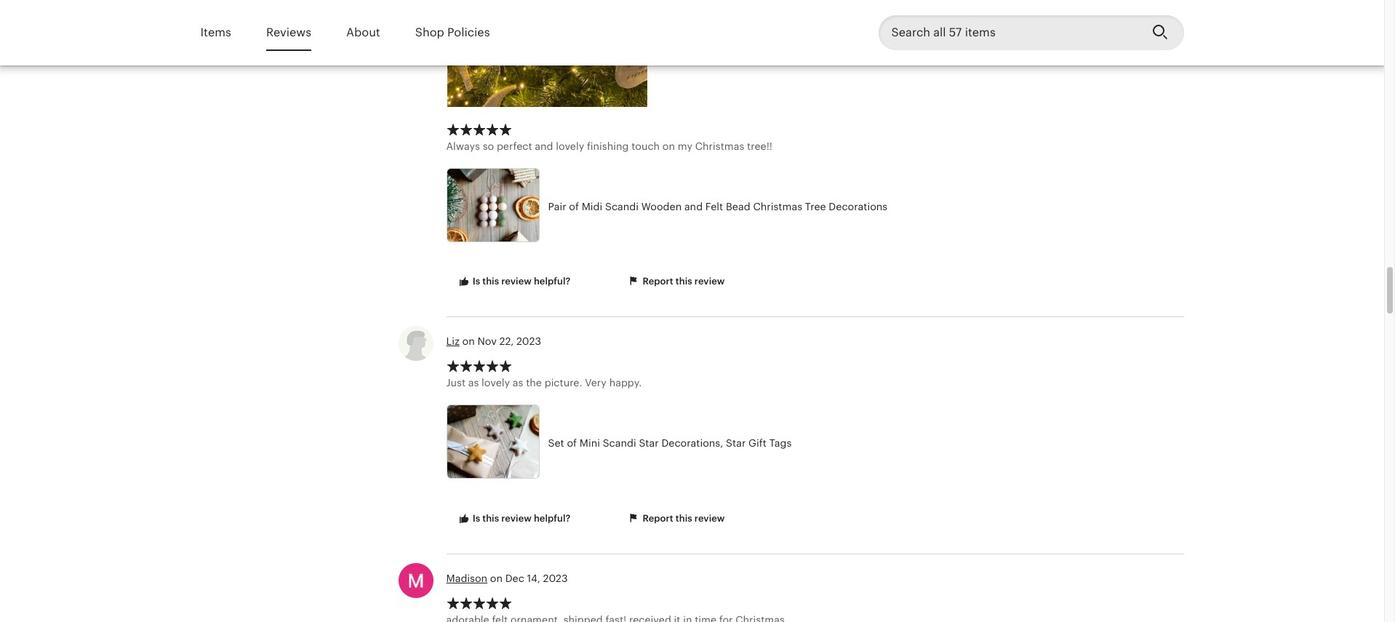 Task type: locate. For each thing, give the bounding box(es) containing it.
1 is this review helpful? from the top
[[470, 276, 571, 287]]

0 vertical spatial is this review helpful?
[[470, 276, 571, 287]]

helpful? for pair of midi scandi wooden and felt bead christmas tree decorations
[[534, 276, 571, 287]]

1 vertical spatial on
[[462, 335, 475, 347]]

christmas left tree
[[753, 201, 803, 212]]

shop policies link
[[415, 16, 490, 50]]

1 is from the top
[[473, 276, 480, 287]]

1 vertical spatial and
[[685, 201, 703, 212]]

Search all 57 items text field
[[879, 15, 1141, 50]]

0 vertical spatial scandi
[[605, 201, 639, 212]]

on
[[663, 140, 675, 152], [462, 335, 475, 347], [490, 572, 503, 584]]

as
[[468, 377, 479, 389], [513, 377, 524, 389]]

1 as from the left
[[468, 377, 479, 389]]

tree
[[805, 201, 826, 212]]

1 vertical spatial scandi
[[603, 438, 637, 449]]

0 vertical spatial and
[[535, 140, 553, 152]]

is this review helpful? button
[[446, 269, 582, 295], [446, 506, 582, 532]]

as left the
[[513, 377, 524, 389]]

as right just
[[468, 377, 479, 389]]

star
[[639, 438, 659, 449], [726, 438, 746, 449]]

shop
[[415, 25, 444, 39]]

1 horizontal spatial star
[[726, 438, 746, 449]]

of right "set"
[[567, 438, 577, 449]]

0 vertical spatial of
[[569, 201, 579, 212]]

0 horizontal spatial as
[[468, 377, 479, 389]]

0 vertical spatial report
[[643, 276, 674, 287]]

1 vertical spatial of
[[567, 438, 577, 449]]

is up nov
[[473, 276, 480, 287]]

1 horizontal spatial on
[[490, 572, 503, 584]]

report
[[643, 276, 674, 287], [643, 513, 674, 524]]

1 horizontal spatial and
[[685, 201, 703, 212]]

of
[[569, 201, 579, 212], [567, 438, 577, 449]]

is this review helpful? up dec
[[470, 513, 571, 524]]

set of mini scandi star decorations, star gift tags link
[[446, 405, 1021, 483]]

of for pair
[[569, 201, 579, 212]]

2 is from the top
[[473, 513, 480, 524]]

christmas
[[695, 140, 745, 152], [753, 201, 803, 212]]

tree!!
[[747, 140, 773, 152]]

2023 for madison on dec 14, 2023
[[543, 572, 568, 584]]

is this review helpful? button for pair of midi scandi wooden and felt bead christmas tree decorations
[[446, 269, 582, 295]]

0 vertical spatial is this review helpful? button
[[446, 269, 582, 295]]

on left dec
[[490, 572, 503, 584]]

policies
[[448, 25, 490, 39]]

dec
[[506, 572, 525, 584]]

0 vertical spatial report this review
[[641, 276, 725, 287]]

reviews
[[266, 25, 312, 39]]

is this review helpful?
[[470, 276, 571, 287], [470, 513, 571, 524]]

0 vertical spatial 2023
[[517, 335, 542, 347]]

midi
[[582, 201, 603, 212]]

tags
[[770, 438, 792, 449]]

2 as from the left
[[513, 377, 524, 389]]

1 vertical spatial helpful?
[[534, 513, 571, 524]]

is
[[473, 276, 480, 287], [473, 513, 480, 524]]

helpful? for set of mini scandi star decorations, star gift tags
[[534, 513, 571, 524]]

2 report from the top
[[643, 513, 674, 524]]

and right perfect
[[535, 140, 553, 152]]

of right pair
[[569, 201, 579, 212]]

0 vertical spatial is
[[473, 276, 480, 287]]

is this review helpful? button up 22,
[[446, 269, 582, 295]]

0 horizontal spatial and
[[535, 140, 553, 152]]

1 vertical spatial is this review helpful? button
[[446, 506, 582, 532]]

on left my at the top of page
[[663, 140, 675, 152]]

1 helpful? from the top
[[534, 276, 571, 287]]

wooden
[[642, 201, 682, 212]]

0 vertical spatial on
[[663, 140, 675, 152]]

1 vertical spatial is
[[473, 513, 480, 524]]

is up madison
[[473, 513, 480, 524]]

this
[[483, 276, 499, 287], [676, 276, 693, 287], [483, 513, 499, 524], [676, 513, 693, 524]]

2023
[[517, 335, 542, 347], [543, 572, 568, 584]]

1 horizontal spatial lovely
[[556, 140, 585, 152]]

2 vertical spatial on
[[490, 572, 503, 584]]

1 vertical spatial report
[[643, 513, 674, 524]]

is for pair of midi scandi wooden and felt bead christmas tree decorations
[[473, 276, 480, 287]]

1 vertical spatial lovely
[[482, 377, 510, 389]]

2 is this review helpful? button from the top
[[446, 506, 582, 532]]

on for on dec 14, 2023
[[490, 572, 503, 584]]

scandi right the mini
[[603, 438, 637, 449]]

report this review button
[[617, 269, 736, 295], [617, 506, 736, 532]]

0 vertical spatial report this review button
[[617, 269, 736, 295]]

of for set
[[567, 438, 577, 449]]

touch
[[632, 140, 660, 152]]

1 vertical spatial report this review button
[[617, 506, 736, 532]]

star left decorations, on the bottom of page
[[639, 438, 659, 449]]

0 horizontal spatial 2023
[[517, 335, 542, 347]]

1 is this review helpful? button from the top
[[446, 269, 582, 295]]

finishing
[[587, 140, 629, 152]]

2 horizontal spatial on
[[663, 140, 675, 152]]

items link
[[200, 16, 231, 50]]

perfect
[[497, 140, 532, 152]]

2 helpful? from the top
[[534, 513, 571, 524]]

lovely
[[556, 140, 585, 152], [482, 377, 510, 389]]

set of mini scandi star decorations, star gift tags
[[548, 438, 792, 449]]

2023 right 22,
[[517, 335, 542, 347]]

report this review button for decorations,
[[617, 506, 736, 532]]

christmas right my at the top of page
[[695, 140, 745, 152]]

1 horizontal spatial as
[[513, 377, 524, 389]]

1 vertical spatial is this review helpful?
[[470, 513, 571, 524]]

1 report from the top
[[643, 276, 674, 287]]

review
[[502, 276, 532, 287], [695, 276, 725, 287], [502, 513, 532, 524], [695, 513, 725, 524]]

madison on dec 14, 2023
[[446, 572, 568, 584]]

1 report this review from the top
[[641, 276, 725, 287]]

scandi right midi
[[605, 201, 639, 212]]

report for wooden
[[643, 276, 674, 287]]

is this review helpful? up 22,
[[470, 276, 571, 287]]

decorations
[[829, 201, 888, 212]]

2 report this review button from the top
[[617, 506, 736, 532]]

madison
[[446, 572, 488, 584]]

just as lovely as the picture. very happy.
[[446, 377, 642, 389]]

reviews link
[[266, 16, 312, 50]]

2023 right 14,
[[543, 572, 568, 584]]

0 horizontal spatial on
[[462, 335, 475, 347]]

shop policies
[[415, 25, 490, 39]]

0 horizontal spatial lovely
[[482, 377, 510, 389]]

is this review helpful? button up dec
[[446, 506, 582, 532]]

lovely left the
[[482, 377, 510, 389]]

lovely left finishing
[[556, 140, 585, 152]]

on right liz "link"
[[462, 335, 475, 347]]

report this review
[[641, 276, 725, 287], [641, 513, 725, 524]]

my
[[678, 140, 693, 152]]

about link
[[346, 16, 380, 50]]

0 horizontal spatial star
[[639, 438, 659, 449]]

1 horizontal spatial 2023
[[543, 572, 568, 584]]

always
[[446, 140, 480, 152]]

1 vertical spatial report this review
[[641, 513, 725, 524]]

0 vertical spatial helpful?
[[534, 276, 571, 287]]

gift
[[749, 438, 767, 449]]

1 vertical spatial 2023
[[543, 572, 568, 584]]

0 vertical spatial christmas
[[695, 140, 745, 152]]

2 star from the left
[[726, 438, 746, 449]]

2 is this review helpful? from the top
[[470, 513, 571, 524]]

and left felt
[[685, 201, 703, 212]]

1 horizontal spatial christmas
[[753, 201, 803, 212]]

scandi
[[605, 201, 639, 212], [603, 438, 637, 449]]

2 report this review from the top
[[641, 513, 725, 524]]

and
[[535, 140, 553, 152], [685, 201, 703, 212]]

1 report this review button from the top
[[617, 269, 736, 295]]

star left the "gift"
[[726, 438, 746, 449]]

helpful?
[[534, 276, 571, 287], [534, 513, 571, 524]]

just
[[446, 377, 466, 389]]



Task type: describe. For each thing, give the bounding box(es) containing it.
very
[[585, 377, 607, 389]]

0 vertical spatial lovely
[[556, 140, 585, 152]]

liz on nov 22, 2023
[[446, 335, 542, 347]]

happy.
[[610, 377, 642, 389]]

about
[[346, 25, 380, 39]]

pair
[[548, 201, 567, 212]]

liz
[[446, 335, 460, 347]]

liz link
[[446, 335, 460, 347]]

22,
[[500, 335, 514, 347]]

report for star
[[643, 513, 674, 524]]

is this review helpful? for set
[[470, 513, 571, 524]]

scandi for midi
[[605, 201, 639, 212]]

report this review for decorations,
[[641, 513, 725, 524]]

is this review helpful? for pair
[[470, 276, 571, 287]]

felt
[[706, 201, 724, 212]]

2023 for liz on nov 22, 2023
[[517, 335, 542, 347]]

set
[[548, 438, 565, 449]]

report this review button for and
[[617, 269, 736, 295]]

items
[[200, 25, 231, 39]]

always so perfect and lovely finishing touch on my christmas tree!!
[[446, 140, 773, 152]]

1 star from the left
[[639, 438, 659, 449]]

so
[[483, 140, 494, 152]]

pair of midi scandi wooden and felt bead christmas tree decorations link
[[446, 168, 1021, 246]]

madison link
[[446, 572, 488, 584]]

0 horizontal spatial christmas
[[695, 140, 745, 152]]

1 vertical spatial christmas
[[753, 201, 803, 212]]

report this review for and
[[641, 276, 725, 287]]

sarah anderson added a photo of their purchase image
[[447, 0, 647, 107]]

mini
[[580, 438, 600, 449]]

on for on nov 22, 2023
[[462, 335, 475, 347]]

the
[[526, 377, 542, 389]]

scandi for mini
[[603, 438, 637, 449]]

14,
[[527, 572, 541, 584]]

is for set of mini scandi star decorations, star gift tags
[[473, 513, 480, 524]]

is this review helpful? button for set of mini scandi star decorations, star gift tags
[[446, 506, 582, 532]]

bead
[[726, 201, 751, 212]]

decorations,
[[662, 438, 724, 449]]

picture.
[[545, 377, 583, 389]]

nov
[[478, 335, 497, 347]]

pair of midi scandi wooden and felt bead christmas tree decorations
[[548, 201, 888, 212]]



Task type: vqa. For each thing, say whether or not it's contained in the screenshot.
lovers,
no



